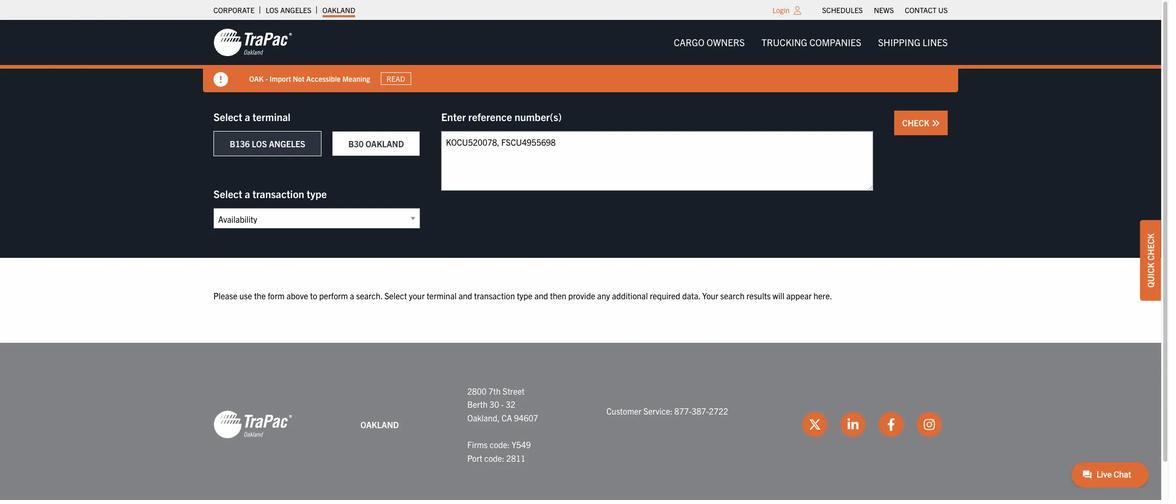 Task type: locate. For each thing, give the bounding box(es) containing it.
any
[[597, 291, 610, 301]]

1 vertical spatial check
[[1146, 234, 1157, 261]]

-
[[265, 74, 268, 83], [501, 399, 504, 410]]

select for select a transaction type
[[214, 187, 242, 200]]

solid image
[[214, 72, 228, 87]]

check
[[903, 118, 932, 128], [1146, 234, 1157, 261]]

angeles left oakland link
[[280, 5, 312, 15]]

trucking companies
[[762, 36, 862, 48]]

oakland link
[[323, 3, 355, 17]]

then
[[550, 291, 567, 301]]

0 vertical spatial angeles
[[280, 5, 312, 15]]

oak - import not accessible meaning
[[249, 74, 370, 83]]

banner containing cargo owners
[[0, 20, 1170, 92]]

0 vertical spatial oakland
[[323, 5, 355, 15]]

street
[[503, 386, 525, 396]]

0 vertical spatial terminal
[[253, 110, 291, 123]]

- right 30
[[501, 399, 504, 410]]

terminal up b136 los angeles
[[253, 110, 291, 123]]

solid image
[[932, 119, 940, 128]]

please
[[214, 291, 238, 301]]

a left search.
[[350, 291, 354, 301]]

0 vertical spatial a
[[245, 110, 250, 123]]

form
[[268, 291, 285, 301]]

and left then
[[535, 291, 548, 301]]

0 horizontal spatial -
[[265, 74, 268, 83]]

ca
[[502, 413, 512, 423]]

terminal
[[253, 110, 291, 123], [427, 291, 457, 301]]

perform
[[319, 291, 348, 301]]

1 vertical spatial los
[[252, 139, 267, 149]]

0 horizontal spatial type
[[307, 187, 327, 200]]

select down b136
[[214, 187, 242, 200]]

accessible
[[306, 74, 341, 83]]

0 vertical spatial transaction
[[253, 187, 304, 200]]

select
[[214, 110, 242, 123], [214, 187, 242, 200], [385, 291, 407, 301]]

a for terminal
[[245, 110, 250, 123]]

angeles
[[280, 5, 312, 15], [269, 139, 305, 149]]

and right your
[[459, 291, 472, 301]]

check inside button
[[903, 118, 932, 128]]

select a transaction type
[[214, 187, 327, 200]]

will
[[773, 291, 785, 301]]

terminal right your
[[427, 291, 457, 301]]

1 vertical spatial select
[[214, 187, 242, 200]]

angeles down select a terminal
[[269, 139, 305, 149]]

corporate link
[[214, 3, 255, 17]]

oakland image
[[214, 28, 292, 57], [214, 411, 292, 440]]

contact us link
[[905, 3, 948, 17]]

1 horizontal spatial transaction
[[474, 291, 515, 301]]

877-
[[675, 406, 692, 417]]

select a terminal
[[214, 110, 291, 123]]

0 vertical spatial select
[[214, 110, 242, 123]]

menu bar down light image on the right of the page
[[666, 32, 957, 53]]

1 vertical spatial terminal
[[427, 291, 457, 301]]

los right corporate link
[[266, 5, 279, 15]]

los angeles link
[[266, 3, 312, 17]]

above
[[287, 291, 308, 301]]

service:
[[644, 406, 673, 417]]

1 vertical spatial type
[[517, 291, 533, 301]]

0 horizontal spatial and
[[459, 291, 472, 301]]

oakland
[[323, 5, 355, 15], [366, 139, 404, 149], [361, 420, 399, 430]]

select left your
[[385, 291, 407, 301]]

port
[[467, 453, 483, 464]]

0 horizontal spatial check
[[903, 118, 932, 128]]

32
[[506, 399, 516, 410]]

transaction
[[253, 187, 304, 200], [474, 291, 515, 301]]

login
[[773, 5, 790, 15]]

not
[[293, 74, 305, 83]]

please use the form above to perform a search. select your terminal and transaction type and then provide any additional required data. your search results will appear here.
[[214, 291, 833, 301]]

here.
[[814, 291, 833, 301]]

code: up the 2811
[[490, 440, 510, 450]]

2 vertical spatial oakland
[[361, 420, 399, 430]]

a up b136
[[245, 110, 250, 123]]

b30
[[349, 139, 364, 149]]

login link
[[773, 5, 790, 15]]

1 horizontal spatial -
[[501, 399, 504, 410]]

1 vertical spatial code:
[[484, 453, 505, 464]]

1 horizontal spatial type
[[517, 291, 533, 301]]

1 vertical spatial menu bar
[[666, 32, 957, 53]]

0 horizontal spatial transaction
[[253, 187, 304, 200]]

b136
[[230, 139, 250, 149]]

2811
[[507, 453, 526, 464]]

1 vertical spatial oakland image
[[214, 411, 292, 440]]

los
[[266, 5, 279, 15], [252, 139, 267, 149]]

1 vertical spatial -
[[501, 399, 504, 410]]

reference
[[469, 110, 512, 123]]

- right oak in the left of the page
[[265, 74, 268, 83]]

data.
[[683, 291, 701, 301]]

check button
[[895, 111, 948, 135]]

the
[[254, 291, 266, 301]]

type
[[307, 187, 327, 200], [517, 291, 533, 301]]

a down b136
[[245, 187, 250, 200]]

read
[[387, 74, 405, 83]]

light image
[[794, 6, 802, 15]]

cargo
[[674, 36, 705, 48]]

schedules
[[823, 5, 863, 15]]

94607
[[514, 413, 538, 423]]

contact us
[[905, 5, 948, 15]]

footer
[[0, 343, 1162, 501]]

1 vertical spatial transaction
[[474, 291, 515, 301]]

0 vertical spatial -
[[265, 74, 268, 83]]

0 vertical spatial menu bar
[[817, 3, 954, 17]]

menu bar up shipping
[[817, 3, 954, 17]]

code: right port
[[484, 453, 505, 464]]

387-
[[692, 406, 709, 417]]

1 horizontal spatial check
[[1146, 234, 1157, 261]]

appear
[[787, 291, 812, 301]]

0 vertical spatial los
[[266, 5, 279, 15]]

0 vertical spatial oakland image
[[214, 28, 292, 57]]

customer service: 877-387-2722
[[607, 406, 729, 417]]

los right b136
[[252, 139, 267, 149]]

trucking companies link
[[754, 32, 870, 53]]

us
[[939, 5, 948, 15]]

1 vertical spatial a
[[245, 187, 250, 200]]

a
[[245, 110, 250, 123], [245, 187, 250, 200], [350, 291, 354, 301]]

berth
[[467, 399, 488, 410]]

0 vertical spatial check
[[903, 118, 932, 128]]

2 oakland image from the top
[[214, 411, 292, 440]]

read link
[[381, 72, 411, 85]]

b30 oakland
[[349, 139, 404, 149]]

news link
[[874, 3, 894, 17]]

1 horizontal spatial and
[[535, 291, 548, 301]]

code:
[[490, 440, 510, 450], [484, 453, 505, 464]]

angeles inside "link"
[[280, 5, 312, 15]]

select up b136
[[214, 110, 242, 123]]

shipping lines
[[879, 36, 948, 48]]

oakland,
[[467, 413, 500, 423]]

results
[[747, 291, 771, 301]]

oakland inside footer
[[361, 420, 399, 430]]

menu bar
[[817, 3, 954, 17], [666, 32, 957, 53]]

banner
[[0, 20, 1170, 92]]

schedules link
[[823, 3, 863, 17]]

shipping
[[879, 36, 921, 48]]



Task type: vqa. For each thing, say whether or not it's contained in the screenshot.
bottommost is
no



Task type: describe. For each thing, give the bounding box(es) containing it.
your
[[409, 291, 425, 301]]

2 and from the left
[[535, 291, 548, 301]]

companies
[[810, 36, 862, 48]]

lines
[[923, 36, 948, 48]]

select for select a terminal
[[214, 110, 242, 123]]

firms code:  y549 port code:  2811
[[467, 440, 531, 464]]

menu bar containing cargo owners
[[666, 32, 957, 53]]

customer
[[607, 406, 642, 417]]

corporate
[[214, 5, 255, 15]]

contact
[[905, 5, 937, 15]]

news
[[874, 5, 894, 15]]

quick check link
[[1141, 220, 1162, 301]]

trucking
[[762, 36, 808, 48]]

2800
[[467, 386, 487, 396]]

footer containing 2800 7th street
[[0, 343, 1162, 501]]

firms
[[467, 440, 488, 450]]

enter
[[441, 110, 466, 123]]

to
[[310, 291, 317, 301]]

30
[[490, 399, 499, 410]]

your
[[703, 291, 719, 301]]

Enter reference number(s) text field
[[441, 131, 874, 191]]

2722
[[709, 406, 729, 417]]

2 vertical spatial select
[[385, 291, 407, 301]]

los inside los angeles "link"
[[266, 5, 279, 15]]

2800 7th street berth 30 - 32 oakland, ca 94607
[[467, 386, 538, 423]]

shipping lines link
[[870, 32, 957, 53]]

quick
[[1146, 263, 1157, 288]]

a for transaction
[[245, 187, 250, 200]]

number(s)
[[515, 110, 562, 123]]

1 and from the left
[[459, 291, 472, 301]]

1 vertical spatial angeles
[[269, 139, 305, 149]]

0 vertical spatial type
[[307, 187, 327, 200]]

import
[[270, 74, 291, 83]]

search.
[[356, 291, 383, 301]]

use
[[239, 291, 252, 301]]

meaning
[[342, 74, 370, 83]]

required
[[650, 291, 681, 301]]

- inside 2800 7th street berth 30 - 32 oakland, ca 94607
[[501, 399, 504, 410]]

b136 los angeles
[[230, 139, 305, 149]]

1 horizontal spatial terminal
[[427, 291, 457, 301]]

y549
[[512, 440, 531, 450]]

owners
[[707, 36, 745, 48]]

oak
[[249, 74, 264, 83]]

los angeles
[[266, 5, 312, 15]]

menu bar containing schedules
[[817, 3, 954, 17]]

0 vertical spatial code:
[[490, 440, 510, 450]]

1 oakland image from the top
[[214, 28, 292, 57]]

enter reference number(s)
[[441, 110, 562, 123]]

cargo owners link
[[666, 32, 754, 53]]

2 vertical spatial a
[[350, 291, 354, 301]]

7th
[[489, 386, 501, 396]]

additional
[[612, 291, 648, 301]]

provide
[[569, 291, 596, 301]]

quick check
[[1146, 234, 1157, 288]]

search
[[721, 291, 745, 301]]

0 horizontal spatial terminal
[[253, 110, 291, 123]]

cargo owners
[[674, 36, 745, 48]]

1 vertical spatial oakland
[[366, 139, 404, 149]]



